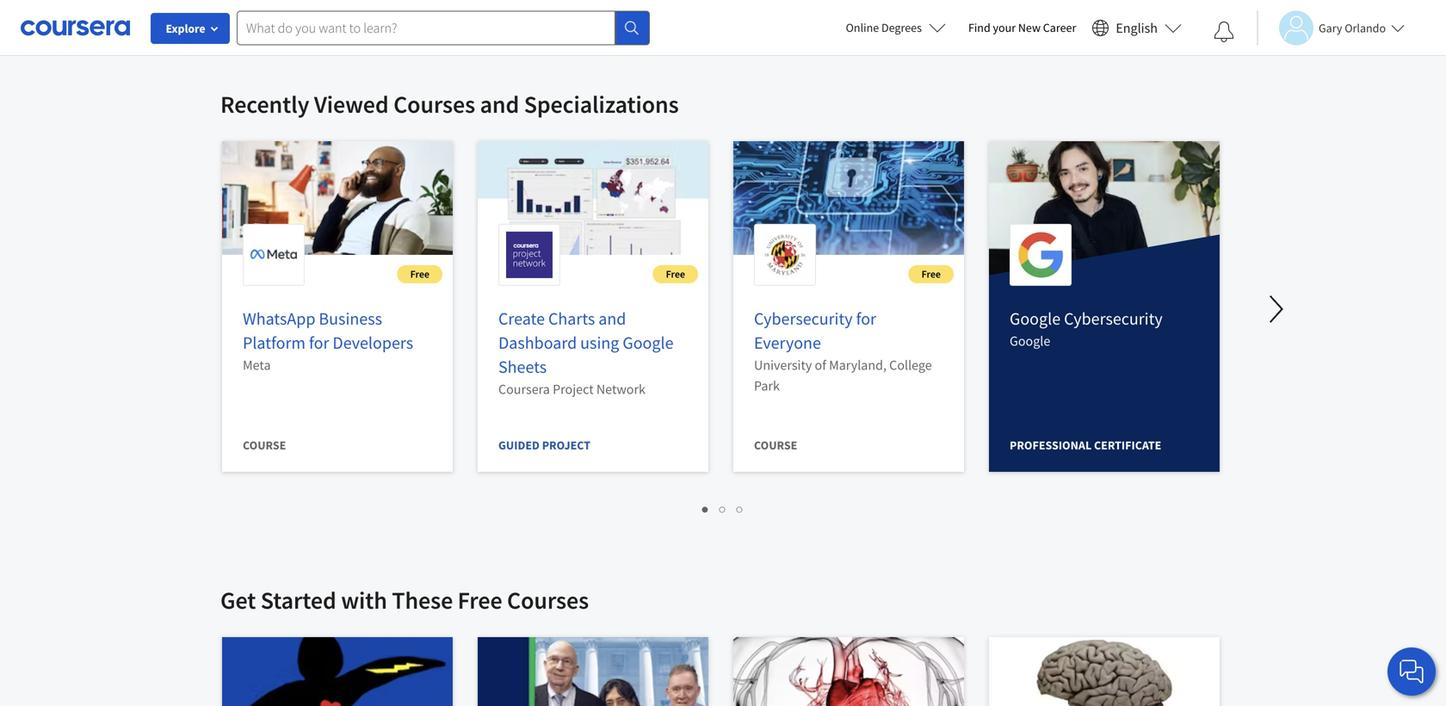 Task type: locate. For each thing, give the bounding box(es) containing it.
meta
[[243, 356, 271, 374]]

free for create charts and dashboard using google sheets
[[666, 267, 685, 281]]

degrees
[[882, 20, 922, 35]]

of
[[815, 356, 827, 374]]

create
[[499, 308, 545, 329]]

whatsapp business platform for developers meta
[[243, 308, 413, 374]]

cybersecurity inside cybersecurity for everyone university of maryland, college park
[[754, 308, 853, 329]]

list containing 1
[[212, 499, 1235, 518]]

get
[[220, 585, 256, 615]]

developers
[[333, 332, 413, 353]]

recently
[[220, 89, 309, 119]]

1 vertical spatial for
[[309, 332, 329, 353]]

for up maryland,
[[856, 308, 877, 329]]

1 horizontal spatial course
[[754, 437, 798, 453]]

guided
[[499, 437, 540, 453]]

get started with these free courses
[[220, 585, 589, 615]]

online degrees button
[[832, 9, 960, 46]]

course
[[243, 437, 286, 453], [754, 437, 798, 453]]

0 horizontal spatial course
[[243, 437, 286, 453]]

1 button
[[697, 499, 715, 518]]

0 horizontal spatial courses
[[394, 89, 475, 119]]

list
[[212, 499, 1235, 518]]

explore
[[166, 21, 205, 36]]

get started with these free courses carousel element
[[212, 533, 1447, 706]]

park
[[754, 377, 780, 394]]

google cybersecurity google
[[1010, 308, 1163, 350]]

2 cybersecurity from the left
[[1064, 308, 1163, 329]]

0 vertical spatial project
[[553, 381, 594, 398]]

gary orlando
[[1319, 20, 1386, 36]]

google
[[1010, 308, 1061, 329], [623, 332, 674, 353], [1010, 332, 1051, 350]]

None search field
[[237, 11, 650, 45]]

specializations
[[524, 89, 679, 119]]

using
[[581, 332, 619, 353]]

1 course from the left
[[243, 437, 286, 453]]

dashboard
[[499, 332, 577, 353]]

1 cybersecurity from the left
[[754, 308, 853, 329]]

project left 'network'
[[553, 381, 594, 398]]

1 horizontal spatial and
[[599, 308, 626, 329]]

2
[[720, 500, 727, 517]]

everyone
[[754, 332, 821, 353]]

free for whatsapp business platform for developers
[[410, 267, 430, 281]]

2 button
[[715, 499, 732, 518]]

project inside create charts and dashboard using google sheets coursera project network
[[553, 381, 594, 398]]

cybersecurity inside google cybersecurity google
[[1064, 308, 1163, 329]]

career
[[1043, 20, 1077, 35]]

cybersecurity for everyone university of maryland, college park
[[754, 308, 932, 394]]

project
[[553, 381, 594, 398], [542, 437, 591, 453]]

0 horizontal spatial cybersecurity
[[754, 308, 853, 329]]

online
[[846, 20, 879, 35]]

project right guided
[[542, 437, 591, 453]]

2 course from the left
[[754, 437, 798, 453]]

explore button
[[151, 13, 230, 44]]

these
[[392, 585, 453, 615]]

1 vertical spatial and
[[599, 308, 626, 329]]

0 vertical spatial courses
[[394, 89, 475, 119]]

next slide image
[[1256, 288, 1298, 330]]

gary orlando button
[[1257, 11, 1405, 45]]

3
[[737, 500, 744, 517]]

0 vertical spatial for
[[856, 308, 877, 329]]

business
[[319, 308, 382, 329]]

1 horizontal spatial for
[[856, 308, 877, 329]]

for down business
[[309, 332, 329, 353]]

professional
[[1010, 437, 1092, 453]]

list inside recently viewed courses and specializations carousel element
[[212, 499, 1235, 518]]

certificate
[[1094, 437, 1162, 453]]

coursera
[[499, 381, 550, 398]]

course down the meta
[[243, 437, 286, 453]]

free
[[410, 267, 430, 281], [666, 267, 685, 281], [922, 267, 941, 281], [458, 585, 503, 615]]

whatsapp business platform for developers link
[[243, 308, 413, 353]]

for inside cybersecurity for everyone university of maryland, college park
[[856, 308, 877, 329]]

cybersecurity
[[754, 308, 853, 329], [1064, 308, 1163, 329]]

1 horizontal spatial cybersecurity
[[1064, 308, 1163, 329]]

college
[[890, 356, 932, 374]]

courses
[[394, 89, 475, 119], [507, 585, 589, 615]]

0 horizontal spatial and
[[480, 89, 519, 119]]

recently viewed courses and specializations carousel element
[[212, 37, 1447, 606]]

0 horizontal spatial for
[[309, 332, 329, 353]]

find your new career link
[[960, 17, 1085, 39]]

guided project
[[499, 437, 591, 453]]

course down park at the bottom
[[754, 437, 798, 453]]

1 horizontal spatial courses
[[507, 585, 589, 615]]

find your new career
[[969, 20, 1077, 35]]

and
[[480, 89, 519, 119], [599, 308, 626, 329]]

orlando
[[1345, 20, 1386, 36]]

for inside whatsapp business platform for developers meta
[[309, 332, 329, 353]]

for
[[856, 308, 877, 329], [309, 332, 329, 353]]



Task type: describe. For each thing, give the bounding box(es) containing it.
coursera image
[[21, 14, 130, 42]]

sheets
[[499, 356, 547, 378]]

cybersecurity for everyone link
[[754, 308, 877, 353]]

new
[[1019, 20, 1041, 35]]

3 button
[[732, 499, 749, 518]]

and inside create charts and dashboard using google sheets coursera project network
[[599, 308, 626, 329]]

1
[[703, 500, 710, 517]]

google cybersecurity link
[[1010, 308, 1163, 329]]

english button
[[1085, 0, 1189, 56]]

0 vertical spatial and
[[480, 89, 519, 119]]

with
[[341, 585, 387, 615]]

online degrees
[[846, 20, 922, 35]]

free for cybersecurity for everyone
[[922, 267, 941, 281]]

show notifications image
[[1214, 22, 1235, 42]]

1 vertical spatial courses
[[507, 585, 589, 615]]

gary
[[1319, 20, 1343, 36]]

university
[[754, 356, 812, 374]]

network
[[597, 381, 646, 398]]

professional certificate
[[1010, 437, 1162, 453]]

platform
[[243, 332, 306, 353]]

charts
[[549, 308, 595, 329]]

chat with us image
[[1398, 658, 1426, 685]]

english
[[1116, 19, 1158, 37]]

find
[[969, 20, 991, 35]]

What do you want to learn? text field
[[237, 11, 616, 45]]

whatsapp
[[243, 308, 316, 329]]

recently viewed courses and specializations
[[220, 89, 679, 119]]

google inside create charts and dashboard using google sheets coursera project network
[[623, 332, 674, 353]]

your
[[993, 20, 1016, 35]]

1 vertical spatial project
[[542, 437, 591, 453]]

maryland,
[[829, 356, 887, 374]]

started
[[261, 585, 336, 615]]

course for university
[[754, 437, 798, 453]]

course for for
[[243, 437, 286, 453]]

create charts and dashboard using google sheets link
[[499, 308, 674, 378]]

viewed
[[314, 89, 389, 119]]

create charts and dashboard using google sheets coursera project network
[[499, 308, 674, 398]]



Task type: vqa. For each thing, say whether or not it's contained in the screenshot.
'list' within recently viewed courses and specializations carousel element
yes



